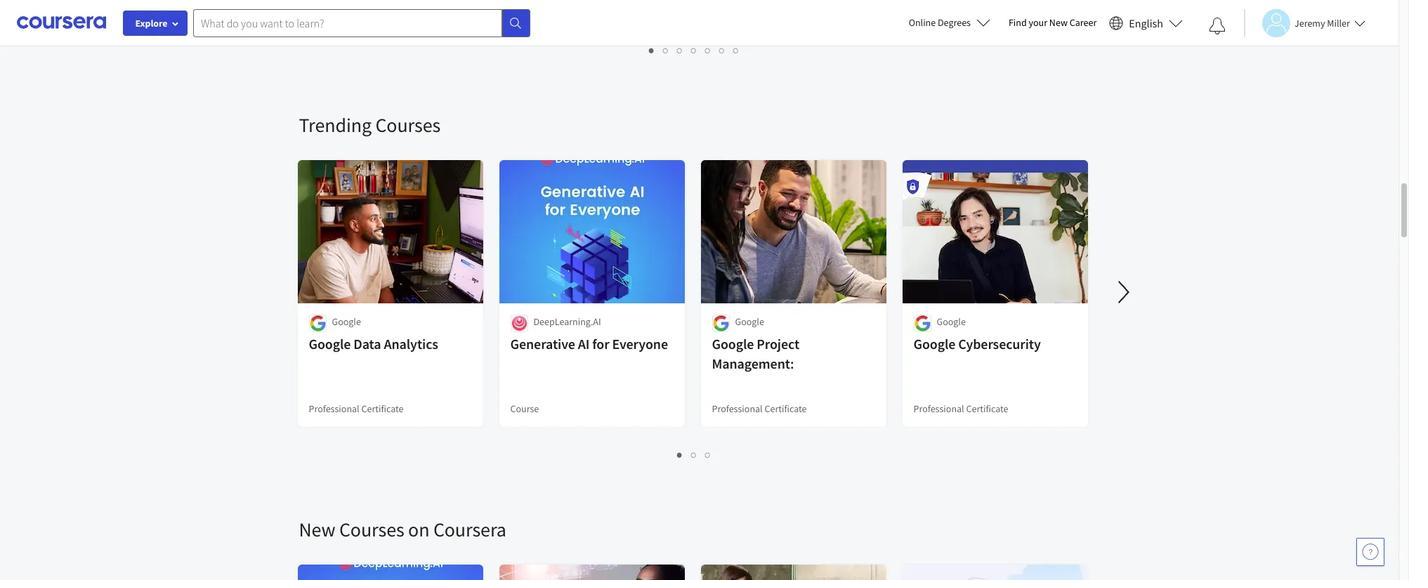 Task type: vqa. For each thing, say whether or not it's contained in the screenshot.
3 "button" in the Trending Courses Carousel element
yes



Task type: describe. For each thing, give the bounding box(es) containing it.
certificate for analytics
[[361, 403, 404, 415]]

management:
[[712, 355, 794, 372]]

explore
[[135, 17, 168, 30]]

microsoft power bi data analyst professional certificate by microsoft, image
[[499, 565, 685, 580]]

generative
[[510, 335, 575, 353]]

your
[[1029, 16, 1048, 29]]

miller
[[1327, 17, 1350, 29]]

google project management:
[[712, 335, 800, 372]]

google image for google project management:
[[712, 315, 730, 332]]

for
[[592, 335, 610, 353]]

on
[[408, 517, 430, 542]]

google left data
[[309, 335, 351, 353]]

3 for the 3 button in trending courses carousel element
[[705, 448, 711, 462]]

english
[[1129, 16, 1164, 30]]

google data analytics
[[309, 335, 438, 353]]

google cybersecurity
[[914, 335, 1041, 353]]

3 professional certificate from the left
[[914, 403, 1009, 415]]

1 for top 1 button
[[649, 44, 655, 57]]

trending courses carousel element
[[292, 70, 1409, 475]]

show notifications image
[[1209, 18, 1226, 34]]

everyone
[[612, 335, 668, 353]]

online degrees
[[909, 16, 971, 29]]

courses for trending
[[375, 112, 441, 138]]

google image for google data analytics
[[309, 315, 326, 332]]

generative ai for everyone course by deeplearning.ai, image
[[298, 565, 484, 580]]

google up google project management:
[[735, 315, 764, 328]]

3 professional from the left
[[914, 403, 964, 415]]

trending
[[299, 112, 372, 138]]

3 button for the 2 button corresponding to right 1 button
[[701, 447, 715, 463]]

0 vertical spatial new
[[1050, 16, 1068, 29]]

google image for google cybersecurity
[[914, 315, 931, 332]]

3 button for the 2 button associated with top 1 button
[[673, 42, 687, 58]]

new courses on coursera carousel element
[[292, 475, 1409, 580]]

1 list from the top
[[299, 42, 1089, 58]]

coursera
[[433, 517, 507, 542]]

jeremy miller
[[1295, 17, 1350, 29]]

next slide image
[[1107, 275, 1141, 309]]

jeremy
[[1295, 17, 1325, 29]]

trending courses
[[299, 112, 441, 138]]

new courses on coursera
[[299, 517, 507, 542]]

degrees
[[938, 16, 971, 29]]

5
[[705, 44, 711, 57]]

7
[[734, 44, 739, 57]]

1 for right 1 button
[[677, 448, 683, 462]]

professional certificate for analytics
[[309, 403, 404, 415]]

2 for the 3 button associated with the 2 button associated with top 1 button
[[663, 44, 669, 57]]

ai
[[578, 335, 590, 353]]

professional certificate for management:
[[712, 403, 807, 415]]

online degrees button
[[898, 7, 1002, 38]]

deeplearning.ai image
[[510, 315, 528, 332]]



Task type: locate. For each thing, give the bounding box(es) containing it.
2 list from the top
[[299, 447, 1089, 463]]

0 horizontal spatial certificate
[[361, 403, 404, 415]]

1 horizontal spatial professional
[[712, 403, 763, 415]]

1 vertical spatial 2
[[691, 448, 697, 462]]

1 horizontal spatial 2 button
[[687, 447, 701, 463]]

2 horizontal spatial google image
[[914, 315, 931, 332]]

1
[[649, 44, 655, 57], [677, 448, 683, 462]]

professional certificate down data
[[309, 403, 404, 415]]

google inside google project management:
[[712, 335, 754, 353]]

list
[[299, 42, 1089, 58], [299, 447, 1089, 463]]

online
[[909, 16, 936, 29]]

2 for the 3 button in trending courses carousel element
[[691, 448, 697, 462]]

1 horizontal spatial certificate
[[765, 403, 807, 415]]

1 horizontal spatial 3
[[705, 448, 711, 462]]

1 horizontal spatial professional certificate
[[712, 403, 807, 415]]

courses
[[375, 112, 441, 138], [339, 517, 404, 542]]

0 horizontal spatial 3
[[677, 44, 683, 57]]

2 horizontal spatial professional
[[914, 403, 964, 415]]

1 vertical spatial 1
[[677, 448, 683, 462]]

1 inside trending courses carousel element
[[677, 448, 683, 462]]

0 vertical spatial 3 button
[[673, 42, 687, 58]]

new courses on coursera link
[[299, 517, 507, 542]]

cybersecurity
[[959, 335, 1041, 353]]

aws cloud technology consultant professional certificate by amazon web services, image
[[701, 565, 887, 580]]

None search field
[[193, 9, 530, 37]]

1 horizontal spatial google image
[[712, 315, 730, 332]]

coursera image
[[17, 11, 106, 34]]

3
[[677, 44, 683, 57], [705, 448, 711, 462]]

new
[[1050, 16, 1068, 29], [299, 517, 335, 542]]

1 vertical spatial courses
[[339, 517, 404, 542]]

help center image
[[1362, 544, 1379, 561]]

4 button
[[687, 42, 701, 58]]

jeremy miller button
[[1244, 9, 1366, 37]]

0 horizontal spatial professional
[[309, 403, 360, 415]]

1 vertical spatial 3
[[705, 448, 711, 462]]

1 professional certificate from the left
[[309, 403, 404, 415]]

project
[[757, 335, 800, 353]]

0 horizontal spatial 1 button
[[645, 42, 659, 58]]

deeplearning.ai
[[534, 315, 601, 328]]

0 vertical spatial 1
[[649, 44, 655, 57]]

google image up google project management:
[[712, 315, 730, 332]]

1 vertical spatial 1 button
[[673, 447, 687, 463]]

google image up the google cybersecurity
[[914, 315, 931, 332]]

career
[[1070, 16, 1097, 29]]

0 horizontal spatial 1
[[649, 44, 655, 57]]

certificate down the google cybersecurity
[[966, 403, 1009, 415]]

0 vertical spatial list
[[299, 42, 1089, 58]]

0 horizontal spatial 2
[[663, 44, 669, 57]]

google left cybersecurity
[[914, 335, 956, 353]]

google up the google cybersecurity
[[937, 315, 966, 328]]

0 vertical spatial courses
[[375, 112, 441, 138]]

list inside trending courses carousel element
[[299, 447, 1089, 463]]

3 inside trending courses carousel element
[[705, 448, 711, 462]]

1 horizontal spatial new
[[1050, 16, 1068, 29]]

1 horizontal spatial 1 button
[[673, 447, 687, 463]]

certificate
[[361, 403, 404, 415], [765, 403, 807, 415], [966, 403, 1009, 415]]

google up management:
[[712, 335, 754, 353]]

2 button for right 1 button
[[687, 447, 701, 463]]

0 horizontal spatial 2 button
[[659, 42, 673, 58]]

0 horizontal spatial 3 button
[[673, 42, 687, 58]]

1 google image from the left
[[309, 315, 326, 332]]

0 vertical spatial 2
[[663, 44, 669, 57]]

1 horizontal spatial 3 button
[[701, 447, 715, 463]]

What do you want to learn? text field
[[193, 9, 502, 37]]

professional certificate down the google cybersecurity
[[914, 403, 1009, 415]]

0 vertical spatial 1 button
[[645, 42, 659, 58]]

0 horizontal spatial new
[[299, 517, 335, 542]]

6 button
[[715, 42, 729, 58]]

2 button
[[659, 42, 673, 58], [687, 447, 701, 463]]

2 button for top 1 button
[[659, 42, 673, 58]]

1 certificate from the left
[[361, 403, 404, 415]]

generative ai for everyone
[[510, 335, 668, 353]]

courses for new
[[339, 517, 404, 542]]

6
[[719, 44, 725, 57]]

2 certificate from the left
[[765, 403, 807, 415]]

find your new career
[[1009, 16, 1097, 29]]

1 horizontal spatial 2
[[691, 448, 697, 462]]

2 professional from the left
[[712, 403, 763, 415]]

0 horizontal spatial google image
[[309, 315, 326, 332]]

1 vertical spatial 3 button
[[701, 447, 715, 463]]

find
[[1009, 16, 1027, 29]]

1 vertical spatial new
[[299, 517, 335, 542]]

1 vertical spatial 2 button
[[687, 447, 701, 463]]

professional for analytics
[[309, 403, 360, 415]]

google image
[[309, 315, 326, 332], [712, 315, 730, 332], [914, 315, 931, 332]]

2 inside trending courses carousel element
[[691, 448, 697, 462]]

4
[[691, 44, 697, 57]]

2 horizontal spatial professional certificate
[[914, 403, 1009, 415]]

3 google image from the left
[[914, 315, 931, 332]]

analytics
[[384, 335, 438, 353]]

2 google image from the left
[[712, 315, 730, 332]]

2 horizontal spatial certificate
[[966, 403, 1009, 415]]

certificate for management:
[[765, 403, 807, 415]]

certificate down management:
[[765, 403, 807, 415]]

1 vertical spatial list
[[299, 447, 1089, 463]]

1 button
[[645, 42, 659, 58], [673, 447, 687, 463]]

certificate down google data analytics
[[361, 403, 404, 415]]

1 professional from the left
[[309, 403, 360, 415]]

0 horizontal spatial professional certificate
[[309, 403, 404, 415]]

google
[[332, 315, 361, 328], [735, 315, 764, 328], [937, 315, 966, 328], [309, 335, 351, 353], [712, 335, 754, 353], [914, 335, 956, 353]]

7 button
[[729, 42, 743, 58]]

1 horizontal spatial 1
[[677, 448, 683, 462]]

professional certificate down management:
[[712, 403, 807, 415]]

0 vertical spatial 2 button
[[659, 42, 673, 58]]

google up data
[[332, 315, 361, 328]]

2 professional certificate from the left
[[712, 403, 807, 415]]

professional
[[309, 403, 360, 415], [712, 403, 763, 415], [914, 403, 964, 415]]

3 certificate from the left
[[966, 403, 1009, 415]]

2
[[663, 44, 669, 57], [691, 448, 697, 462]]

tableau business intelligence analyst  professional certificate by tableau learning partner, image
[[903, 565, 1089, 580]]

professional certificate
[[309, 403, 404, 415], [712, 403, 807, 415], [914, 403, 1009, 415]]

0 vertical spatial 3
[[677, 44, 683, 57]]

data
[[354, 335, 381, 353]]

find your new career link
[[1002, 14, 1104, 32]]

course
[[510, 403, 539, 415]]

3 button inside trending courses carousel element
[[701, 447, 715, 463]]

explore button
[[123, 11, 188, 36]]

3 for the 3 button associated with the 2 button associated with top 1 button
[[677, 44, 683, 57]]

3 button
[[673, 42, 687, 58], [701, 447, 715, 463]]

5 button
[[701, 42, 715, 58]]

google image up google data analytics
[[309, 315, 326, 332]]

professional for management:
[[712, 403, 763, 415]]

english button
[[1104, 0, 1189, 46]]



